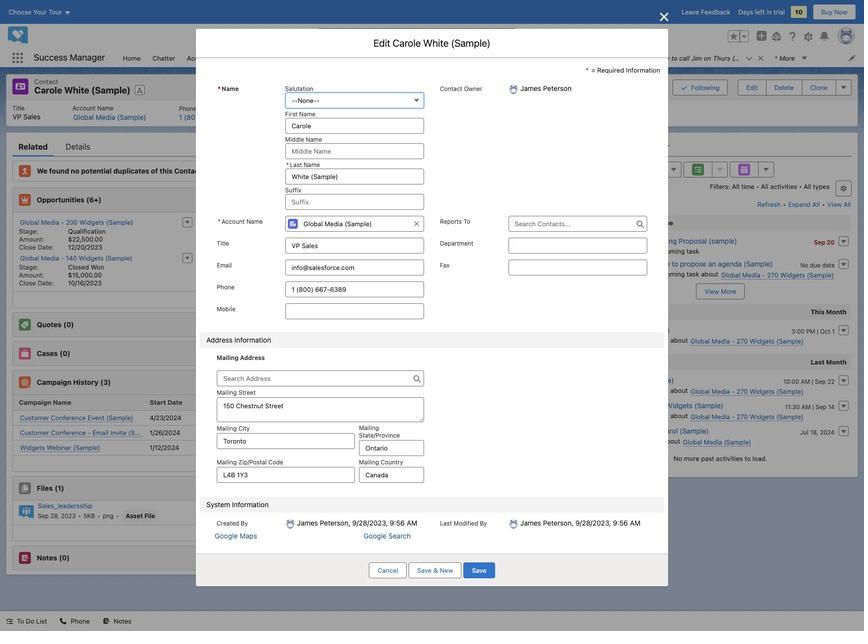 Task type: describe. For each thing, give the bounding box(es) containing it.
delete
[[775, 83, 794, 91]]

global media - 270 widgets (sample) link down due
[[722, 271, 835, 279]]

5 kb
[[84, 512, 95, 520]]

mailing for mailing address
[[217, 354, 239, 362]]

name down 'middle name'
[[304, 161, 320, 169]]

global inside global media - 250 widgets (sample) element
[[206, 218, 225, 226]]

name up $5,000.00
[[247, 218, 263, 225]]

campaign name
[[19, 398, 72, 406]]

email info@salesforce.com
[[269, 104, 336, 121]]

mailing for mailing state/province
[[359, 424, 379, 432]]

$15,000.00
[[68, 271, 102, 279]]

all left time
[[732, 182, 740, 190]]

first
[[285, 110, 298, 118]]

manager
[[70, 52, 105, 63]]

created by
[[217, 520, 248, 527]]

* fun gun
[[399, 54, 429, 62]]

edit for edit
[[747, 83, 759, 91]]

view all link down '10/6/2023'
[[13, 291, 570, 308]]

text default image down edit carole white (sample)
[[446, 55, 453, 62]]

close for $5,000.00 close date:
[[205, 243, 222, 251]]

of
[[151, 167, 158, 175]]

• right time
[[757, 182, 760, 190]]

none-
[[298, 96, 317, 104]]

(sample) inside you had a task about global media (sample)
[[724, 438, 752, 446]]

6389
[[220, 113, 237, 122]]

• up expand
[[800, 182, 803, 190]]

global inside global media - 200 widgets (sample) link
[[20, 218, 39, 226]]

(sample) inside you have an upcoming task about global media - 270 widgets (sample)
[[807, 271, 835, 279]]

amount: inside global media - 200 widgets (sample) element
[[19, 235, 44, 243]]

| for sync up (sample)
[[812, 378, 814, 385]]

all left types
[[804, 182, 812, 190]]

duplicates
[[113, 167, 149, 175]]

1 vertical spatial owner
[[392, 104, 411, 112]]

to inside button
[[17, 617, 24, 625]]

opportunities (6+)
[[37, 195, 101, 204]]

widgets inside 'element'
[[450, 254, 475, 262]]

accounts link
[[181, 49, 221, 67]]

mailing for mailing street
[[217, 389, 237, 396]]

view for view all link within the files 'element'
[[280, 529, 294, 537]]

you for no due date
[[618, 270, 629, 278]]

campaign for campaign history (3)
[[37, 378, 71, 386]]

peterson
[[404, 113, 432, 121]]

date: inside global media - 180 widgets (sample) 'element'
[[409, 279, 425, 287]]

history
[[73, 378, 98, 386]]

text default image
[[564, 55, 570, 62]]

won inside global media - 140 widgets (sample) element
[[91, 263, 104, 271]]

modified
[[454, 520, 479, 527]]

global up last month dropdown button
[[691, 337, 710, 345]]

customer conference - email invite (sample) link
[[20, 429, 156, 437]]

, for last modified by
[[572, 519, 574, 527]]

$5,000.00 close date:
[[205, 235, 285, 251]]

Mobile text field
[[285, 303, 424, 319]]

campaign history element
[[12, 370, 571, 472]]

close inside qualification $52,500.00 close date:
[[205, 279, 222, 287]]

global media (sample) link for (sample)
[[73, 113, 146, 122]]

view all link down types
[[827, 196, 852, 212]]

last month
[[811, 358, 847, 366]]

global inside global media - 1750 widgets (sample) link
[[206, 254, 225, 262]]

email down you have an upcoming task
[[631, 259, 648, 268]]

view all link down other
[[13, 455, 570, 471]]

1 view all from the top
[[280, 296, 304, 304]]

quotes image
[[19, 319, 31, 331]]

qualification amount: for $40,000.00
[[390, 227, 477, 243]]

contacts list item
[[234, 49, 286, 67]]

$52,500.00
[[254, 271, 289, 279]]

in
[[767, 8, 772, 16]]

2 vertical spatial to
[[745, 454, 751, 462]]

0 horizontal spatial carole
[[34, 85, 62, 96]]

view inside button
[[705, 287, 720, 295]]

quotes inside related tab panel
[[37, 320, 62, 329]]

notes (0)
[[37, 554, 70, 562]]

sep left 22
[[816, 378, 826, 385]]

Middle Name text field
[[285, 143, 424, 159]]

| for demo platform widgets (sample)
[[813, 403, 814, 411]]

carole for email
[[650, 259, 670, 268]]

widgets inside campaign history element
[[20, 444, 45, 451]]

Title text field
[[285, 238, 424, 254]]

date: for $5,000.00
[[223, 243, 239, 251]]

you for 3:00 pm | oct 1
[[618, 336, 629, 344]]

email left invite
[[93, 429, 109, 437]]

contracts list item
[[286, 49, 341, 67]]

qualification for 200
[[68, 227, 106, 235]]

customer conference event (sample)
[[20, 414, 134, 422]]

leave
[[682, 8, 700, 16]]

global media - 140 widgets (sample) element
[[13, 252, 199, 288]]

you had an event about global media - 270 widgets (sample) for widgets
[[618, 412, 804, 421]]

Fax text field
[[509, 260, 648, 275]]

* for * = required information
[[586, 66, 589, 74]]

vp
[[12, 112, 21, 121]]

files element
[[12, 476, 571, 542]]

global media - 180 widgets (sample)
[[391, 254, 504, 262]]

do
[[26, 617, 34, 625]]

you have an upcoming task about global media - 270 widgets (sample)
[[618, 270, 835, 279]]

, 9/28/2023, 9:56 am for last modified by
[[572, 519, 641, 527]]

a
[[644, 437, 647, 445]]

global media - 250 widgets (sample)
[[206, 218, 319, 226]]

1 vertical spatial call
[[633, 427, 644, 435]]

1 horizontal spatial chatter
[[643, 142, 670, 151]]

widgets webinar (sample) link
[[20, 444, 100, 452]]

first name
[[285, 110, 316, 118]]

global media - 200 widgets (sample)
[[20, 218, 133, 226]]

Phone text field
[[285, 281, 424, 297]]

list for leave feedback link
[[117, 49, 865, 67]]

event image
[[600, 326, 612, 338]]

last modified by
[[440, 520, 487, 527]]

refresh button
[[758, 196, 782, 212]]

review for review pricing proposal (sample)
[[631, 237, 653, 245]]

close for $22,500.00 close date:
[[19, 243, 36, 251]]

Search Address text field
[[217, 371, 424, 386]]

0 vertical spatial contact owner
[[440, 85, 483, 92]]

upcoming for you have an upcoming task about global media - 270 widgets (sample)
[[656, 270, 685, 278]]

text default image inside to do list button
[[6, 618, 13, 625]]

middle name
[[285, 136, 322, 143]]

save for save
[[472, 567, 487, 575]]

0 horizontal spatial activities
[[716, 454, 743, 462]]

buy now
[[822, 8, 848, 16]]

campaign for campaign name
[[19, 398, 51, 406]]

all inside the files 'element'
[[296, 529, 304, 537]]

global media - 1750 widgets (sample)
[[206, 254, 322, 262]]

0 vertical spatial activities
[[771, 182, 798, 190]]

1 vertical spatial chatter link
[[643, 137, 670, 156]]

close for $15,000.00 close date:
[[19, 279, 36, 287]]

clone button
[[802, 79, 837, 95]]

global media - 140 widgets (sample) link
[[20, 254, 133, 262]]

0 vertical spatial owner
[[464, 85, 483, 92]]

* for * name
[[218, 85, 221, 92]]

you have an upcoming task
[[618, 247, 700, 255]]

* for * account name
[[218, 218, 221, 225]]

upcoming for you have an upcoming task
[[656, 247, 685, 255]]

accounts
[[187, 54, 215, 62]]

(sample) inside customer conference event (sample) link
[[106, 414, 134, 422]]

an down overdue
[[646, 247, 654, 255]]

media left 250
[[227, 218, 245, 226]]

save for save & new
[[417, 567, 432, 575]]

task image for email
[[600, 260, 612, 271]]

media left the 400
[[412, 218, 431, 226]]

global media - 140 widgets (sample)
[[20, 254, 133, 262]]

0 vertical spatial last
[[290, 161, 302, 169]]

1 horizontal spatial account
[[222, 218, 245, 225]]

1 horizontal spatial to
[[464, 218, 471, 225]]

files
[[37, 484, 53, 492]]

global media - 270 widgets (sample) link for demo platform widgets (sample)
[[691, 413, 804, 421]]

global media - 400 widgets (sample) link
[[391, 218, 505, 227]]

name for middle name
[[306, 136, 322, 143]]

to for call
[[672, 54, 678, 62]]

last for last modified by
[[440, 520, 452, 527]]

sep left 20
[[814, 239, 826, 246]]

cases image
[[19, 348, 31, 359]]

required
[[598, 66, 625, 74]]

2 horizontal spatial contact
[[440, 85, 463, 92]]

view all link inside the files 'element'
[[13, 525, 570, 541]]

closed won amount: inside global media - 250 widgets (sample) element
[[205, 227, 290, 243]]

qualification for 400
[[440, 227, 477, 235]]

campaign history (3)
[[37, 378, 111, 386]]

media down last month dropdown button
[[712, 387, 730, 395]]

10:00
[[784, 378, 800, 385]]

Mailing City text field
[[217, 433, 355, 449]]

media inside account name global media (sample)
[[96, 113, 115, 121]]

amount: inside negotiation amount:
[[390, 271, 416, 279]]

140
[[66, 254, 77, 262]]

we found no potential duplicates of this contact.
[[37, 167, 204, 175]]

task inside you had a task about global media (sample)
[[649, 437, 662, 445]]

global inside account name global media (sample)
[[73, 113, 94, 121]]

about inside you had a task about global media (sample)
[[663, 437, 681, 445]]

10:00 am | sep 22
[[784, 378, 835, 385]]

0 horizontal spatial white
[[64, 85, 89, 96]]

global media - 180 widgets (sample) element
[[385, 252, 570, 288]]

9/28/2023, for created by
[[353, 519, 388, 527]]

all right time
[[761, 182, 769, 190]]

mailing street
[[217, 389, 256, 396]]

* name
[[218, 85, 239, 92]]

tab list containing related
[[12, 137, 571, 156]]

(sample) inside global media - 140 widgets (sample) link
[[105, 254, 133, 262]]

qualification inside qualification $52,500.00 close date:
[[254, 263, 292, 271]]

calendar
[[347, 54, 374, 62]]

responded
[[416, 444, 450, 452]]

name for campaign name
[[53, 398, 72, 406]]

0 vertical spatial call
[[680, 54, 690, 62]]

global up demo platform widgets (sample)
[[691, 387, 710, 395]]

email up other
[[283, 429, 299, 437]]

won inside global media - 250 widgets (sample) element
[[277, 227, 290, 235]]

info@salesforce.com link
[[269, 112, 336, 121]]

global media - 270 widgets (sample) link for sync up (sample)
[[691, 387, 804, 396]]

james peterson link
[[381, 113, 432, 122]]

kb
[[87, 512, 95, 520]]

media down $22,500.00 close date:
[[41, 254, 59, 262]]

success
[[34, 52, 68, 63]]

status
[[416, 398, 437, 406]]

cases
[[37, 349, 58, 358]]

media left 200
[[41, 218, 59, 226]]

mailing for mailing zip/postal code
[[217, 459, 237, 466]]

- inside 'element'
[[433, 254, 436, 262]]

date: inside qualification $52,500.00 close date:
[[223, 279, 239, 287]]

mailing for mailing city
[[217, 425, 237, 432]]

270 inside you have an upcoming task about global media - 270 widgets (sample)
[[768, 271, 779, 279]]

save button
[[464, 563, 495, 579]]

all right expand
[[813, 200, 820, 208]]

accounts list item
[[181, 49, 234, 67]]

view down types
[[828, 200, 842, 208]]

sep left 14
[[816, 403, 827, 411]]

1 you from the top
[[618, 247, 629, 255]]

close for $40,000.00 close date:
[[390, 243, 407, 251]]

=
[[592, 66, 596, 74]]

email down $5,000.00 close date:
[[217, 262, 232, 269]]

email inside email info@salesforce.com
[[269, 104, 284, 112]]

1 horizontal spatial phone
[[217, 283, 235, 291]]

had inside you had a task about global media (sample)
[[631, 437, 642, 445]]

you had an event about global media - 270 widgets (sample) for (sample)
[[618, 386, 804, 395]]

contacts
[[240, 54, 267, 62]]

1 horizontal spatial address
[[240, 354, 265, 362]]

3:00 pm | oct 1
[[792, 328, 835, 335]]

mailing for mailing country
[[359, 459, 379, 466]]

media inside 'element'
[[412, 254, 431, 262]]

10/6/2023
[[254, 279, 285, 287]]

* for * recently viewed | quotes
[[464, 54, 466, 62]]

amount: inside global media - 400 widgets (sample) element
[[390, 235, 416, 243]]

intro
[[617, 427, 631, 435]]

about for platform
[[671, 412, 688, 420]]

text default image up the edit button
[[758, 55, 765, 62]]

0 horizontal spatial contact
[[34, 78, 58, 86]]

Salutation button
[[285, 92, 424, 108]]

amount: inside global media - 140 widgets (sample) element
[[19, 271, 44, 279]]

on
[[704, 54, 712, 62]]

view all for campaign history (3)
[[280, 459, 304, 467]]

9:56 for last modified by
[[613, 519, 628, 527]]

global inside global media - 180 widgets (sample) link
[[391, 254, 411, 262]]

information for system information
[[232, 500, 269, 509]]

18,
[[811, 429, 819, 436]]

notes for notes
[[114, 617, 132, 625]]

* for * fun gun
[[399, 54, 402, 62]]

account inside account name global media (sample)
[[72, 104, 96, 112]]

date
[[168, 398, 183, 406]]

sales
[[23, 112, 41, 121]]

1 by from the left
[[241, 520, 248, 527]]

9/28/2023, for last modified by
[[576, 519, 612, 527]]

close inside global media - 180 widgets (sample) 'element'
[[390, 279, 407, 287]]

1 you had an event about global media - 270 widgets (sample) from the top
[[618, 336, 804, 345]]

270 for review (sample)
[[737, 337, 748, 345]]

11:30
[[786, 403, 800, 411]]

(sample) inside global media - 180 widgets (sample) link
[[477, 254, 504, 262]]

• down types
[[823, 200, 826, 208]]

stage: for $22,500.00 close date:
[[19, 227, 38, 235]]

Reports To text field
[[509, 216, 648, 232]]

no for no due date
[[801, 261, 809, 269]]

media up last month dropdown button
[[712, 337, 730, 345]]

global up you had a task about global media (sample)
[[691, 413, 710, 421]]

global media (sample) link for about
[[683, 438, 752, 447]]

last month button
[[590, 354, 852, 370]]

media up no more past activities to load. status
[[712, 413, 730, 421]]

4 list item from the left
[[650, 49, 769, 67]]

email carole to propose an agenda (sample) link
[[631, 259, 773, 268]]

calendar list item
[[341, 49, 393, 67]]

about for (sample)
[[671, 336, 688, 344]]

all down global media - 1750 widgets (sample) element
[[296, 296, 304, 304]]

270 for sync up (sample)
[[737, 387, 748, 395]]

name for first name
[[299, 110, 316, 118]]

Email text field
[[285, 260, 424, 275]]

start date element
[[146, 395, 279, 411]]

Mailing Street text field
[[217, 397, 424, 422]]

$40,000.00 close date:
[[390, 235, 475, 251]]

refresh
[[758, 200, 781, 208]]

review pricing proposal (sample)
[[631, 237, 738, 245]]

text default image inside notes button
[[103, 618, 110, 625]]

due
[[811, 261, 821, 269]]

mailing state/province
[[359, 424, 400, 439]]

global media - 200 widgets (sample) link
[[20, 218, 133, 227]]

trial
[[774, 8, 786, 16]]

Suffix text field
[[285, 194, 424, 210]]

0 horizontal spatial event
[[88, 414, 105, 422]]

0 vertical spatial information
[[626, 66, 661, 74]]



Task type: locate. For each thing, give the bounding box(es) containing it.
1
[[179, 113, 182, 122], [833, 328, 835, 335]]

view inside the files 'element'
[[280, 529, 294, 537]]

mobile
[[217, 305, 236, 313]]

zip/postal
[[239, 459, 267, 466]]

2 vertical spatial task
[[649, 437, 662, 445]]

global media - 200 widgets (sample) element
[[13, 216, 199, 252]]

mailing address
[[217, 354, 265, 362]]

last up 10:00 am | sep 22
[[811, 358, 825, 366]]

amount: down * account name
[[205, 235, 230, 243]]

0 vertical spatial global media (sample) link
[[73, 113, 146, 122]]

you had a task about global media (sample)
[[618, 437, 752, 446]]

type element
[[279, 395, 412, 411]]

qualification inside global media - 400 widgets (sample) element
[[440, 227, 477, 235]]

0 horizontal spatial quotes
[[37, 320, 62, 329]]

edit inside the edit button
[[747, 83, 759, 91]]

address up mailing address
[[206, 336, 233, 344]]

4 had from the top
[[631, 437, 642, 445]]

you inside you had a task about global media (sample)
[[618, 437, 629, 445]]

1 horizontal spatial 1
[[833, 328, 835, 335]]

view inside campaign history element
[[280, 459, 294, 467]]

stage: down $5,000.00 close date:
[[205, 263, 224, 271]]

0 vertical spatial customer
[[20, 414, 49, 422]]

stage: inside global media - 400 widgets (sample) element
[[390, 227, 410, 235]]

1 vertical spatial last
[[811, 358, 825, 366]]

- inside you have an upcoming task about global media - 270 widgets (sample)
[[763, 271, 766, 279]]

month for demo platform widgets (sample)
[[827, 358, 847, 366]]

1 9/28/2023, from the left
[[353, 519, 388, 527]]

& for upcoming
[[640, 219, 645, 227]]

3 you had an event about global media - 270 widgets (sample) from the top
[[618, 412, 804, 421]]

list
[[117, 49, 865, 67], [6, 100, 858, 126]]

1 vertical spatial campaign
[[19, 398, 51, 406]]

name inside account name global media (sample)
[[97, 104, 114, 112]]

quotes inside list
[[524, 54, 546, 62]]

event for (sample)
[[653, 336, 669, 344]]

contact inside list
[[368, 104, 390, 112]]

notes down the 28,
[[37, 554, 57, 562]]

1 horizontal spatial last
[[440, 520, 452, 527]]

an inside you have an upcoming task about global media - 270 widgets (sample)
[[646, 270, 654, 278]]

google for google search
[[364, 532, 387, 540]]

had down review (sample)
[[631, 336, 642, 344]]

title for title
[[217, 240, 229, 247]]

1 list item from the left
[[393, 49, 458, 67]]

(0)
[[64, 320, 74, 329], [60, 349, 70, 358], [59, 554, 70, 562]]

task inside you have an upcoming task about global media - 270 widgets (sample)
[[687, 270, 700, 278]]

2 horizontal spatial qualification
[[440, 227, 477, 235]]

stage: inside global media - 200 widgets (sample) element
[[19, 227, 38, 235]]

about up last month dropdown button
[[671, 336, 688, 344]]

month right this
[[827, 308, 847, 316]]

1 vertical spatial chatter
[[643, 142, 670, 151]]

view all for files (1)
[[280, 529, 304, 537]]

0 vertical spatial closed won amount:
[[205, 227, 290, 243]]

text default image up * = required information
[[638, 55, 645, 62]]

global media - 1750 widgets (sample) link
[[206, 254, 322, 262]]

text default image inside phone button
[[60, 618, 67, 625]]

0 vertical spatial &
[[640, 219, 645, 227]]

0 horizontal spatial save
[[417, 567, 432, 575]]

viewed
[[496, 54, 519, 62]]

global up $5,000.00 close date:
[[206, 218, 225, 226]]

2 event from the top
[[653, 386, 669, 394]]

related link
[[18, 137, 48, 156]]

10/23/2023
[[254, 243, 288, 251]]

1 , 9/28/2023, 9:56 am from the left
[[349, 519, 418, 527]]

date: left 10/16/2023
[[38, 279, 54, 287]]

2 customer from the top
[[20, 429, 49, 437]]

1 vertical spatial edit
[[747, 83, 759, 91]]

an for no due date
[[646, 270, 654, 278]]

thurs
[[713, 54, 731, 62]]

date: for $40,000.00
[[409, 243, 425, 251]]

customer for customer conference event (sample)
[[20, 414, 49, 422]]

stage: for $15,000.00 close date:
[[19, 263, 38, 271]]

qualification amount: inside global media - 200 widgets (sample) element
[[19, 227, 106, 243]]

inverse image
[[659, 11, 671, 23]]

22
[[828, 378, 835, 385]]

1 qualification amount: from the left
[[19, 227, 106, 243]]

1 horizontal spatial chatter link
[[643, 137, 670, 156]]

group
[[728, 30, 749, 42]]

9/28/2023,
[[353, 519, 388, 527], [576, 519, 612, 527]]

task for you have an upcoming task about global media - 270 widgets (sample)
[[687, 270, 700, 278]]

0 vertical spatial have
[[631, 247, 645, 255]]

notes inside related tab panel
[[37, 554, 57, 562]]

global media - 270 widgets (sample) link down last month dropdown button
[[691, 387, 804, 396]]

mailing zip/postal code
[[217, 459, 283, 466]]

date: inside $40,000.00 close date:
[[409, 243, 425, 251]]

media inside you had a task about global media (sample)
[[704, 438, 723, 446]]

$5,000.00
[[254, 235, 285, 243]]

potential
[[81, 167, 112, 175]]

2 task image from the top
[[600, 260, 612, 271]]

name for account name global media (sample)
[[97, 104, 114, 112]]

google maps
[[215, 532, 257, 540]]

1 horizontal spatial google
[[364, 532, 387, 540]]

0 horizontal spatial owner
[[392, 104, 411, 112]]

0 vertical spatial to
[[672, 54, 678, 62]]

suffix
[[285, 186, 302, 194]]

media down 'carole white (sample)' in the top left of the page
[[96, 113, 115, 121]]

2 , from the left
[[572, 519, 574, 527]]

* for * last name
[[286, 161, 289, 169]]

quotes right quotes image
[[37, 320, 62, 329]]

1 event from the top
[[653, 336, 669, 344]]

all right expand all button
[[844, 200, 852, 208]]

2 horizontal spatial carole
[[650, 259, 670, 268]]

• left expand
[[783, 200, 786, 208]]

3 had from the top
[[631, 412, 642, 420]]

list containing vp sales
[[6, 100, 858, 126]]

0 horizontal spatial title
[[12, 104, 25, 112]]

amount: inside global media - 250 widgets (sample) element
[[205, 235, 230, 243]]

20
[[827, 239, 835, 246]]

intro call with carol (sample)
[[617, 427, 709, 435]]

global media (sample) link down 'carole white (sample)' in the top left of the page
[[73, 113, 146, 122]]

upcoming & overdue button
[[590, 215, 852, 231]]

view all inside campaign history element
[[280, 459, 304, 467]]

& inside dropdown button
[[640, 219, 645, 227]]

|
[[520, 54, 523, 62], [817, 328, 819, 335], [812, 378, 814, 385], [813, 403, 814, 411]]

to left propose
[[672, 259, 679, 268]]

stage: for $40,000.00 close date:
[[390, 227, 410, 235]]

0 vertical spatial list
[[117, 49, 865, 67]]

related tab panel
[[12, 156, 571, 570]]

last for last month
[[811, 358, 825, 366]]

view down other
[[280, 459, 294, 467]]

0 horizontal spatial call
[[633, 427, 644, 435]]

close inside $22,500.00 close date:
[[19, 243, 36, 251]]

event down the type
[[283, 414, 300, 422]]

1 horizontal spatial global media (sample) link
[[683, 438, 752, 447]]

expand all button
[[788, 196, 821, 212]]

qualification down global media - 200 widgets (sample) link on the top
[[68, 227, 106, 235]]

2 view all from the top
[[280, 459, 304, 467]]

0 horizontal spatial last
[[290, 161, 302, 169]]

jul
[[801, 429, 809, 436]]

date: up negotiation amount:
[[409, 243, 425, 251]]

review
[[631, 237, 653, 245], [617, 326, 639, 334]]

new inside notes element
[[542, 554, 555, 562]]

negotiation
[[440, 263, 475, 271]]

to left load.
[[745, 454, 751, 462]]

name up the customer conference event (sample)
[[53, 398, 72, 406]]

about
[[702, 270, 719, 278], [671, 336, 688, 344], [671, 386, 688, 394], [671, 412, 688, 420], [663, 437, 681, 445]]

1 vertical spatial phone
[[71, 617, 90, 625]]

you for 10:00 am | sep 22
[[618, 386, 629, 394]]

2 month from the top
[[827, 358, 847, 366]]

by
[[241, 520, 248, 527], [480, 520, 487, 527]]

1 conference from the top
[[51, 414, 86, 422]]

0 horizontal spatial edit
[[374, 37, 391, 49]]

chatter inside list
[[153, 54, 175, 62]]

$15,000.00 close date:
[[19, 271, 102, 287]]

james peterson
[[381, 113, 432, 121]]

date:
[[38, 243, 54, 251], [223, 243, 239, 251], [409, 243, 425, 251], [38, 279, 54, 287], [223, 279, 239, 287], [409, 279, 425, 287]]

mailing left street
[[217, 389, 237, 396]]

global inside global media - 140 widgets (sample) link
[[20, 254, 39, 262]]

list item
[[393, 49, 458, 67], [458, 49, 575, 67], [575, 49, 650, 67], [650, 49, 769, 67]]

2 have from the top
[[631, 270, 645, 278]]

you for jul 18, 2024
[[618, 437, 629, 445]]

you had an event about global media - 270 widgets (sample) down last month dropdown button
[[618, 386, 804, 395]]

edit up calendar list item
[[374, 37, 391, 49]]

global up the close date:
[[391, 254, 411, 262]]

(sample) inside global media - 1750 widgets (sample) link
[[295, 254, 322, 262]]

title for title vp sales
[[12, 104, 25, 112]]

(sample)
[[709, 237, 738, 245]]

event
[[653, 336, 669, 344], [653, 386, 669, 394], [653, 412, 669, 420]]

list containing home
[[117, 49, 865, 67]]

have for you have an upcoming task
[[631, 247, 645, 255]]

(0) for quotes (0)
[[64, 320, 74, 329]]

1 left (800)
[[179, 113, 182, 122]]

filters: all time • all activities • all types
[[710, 182, 830, 190]]

this month
[[811, 308, 847, 316]]

1 horizontal spatial 9:56
[[613, 519, 628, 527]]

view left the "more"
[[705, 287, 720, 295]]

try
[[661, 54, 670, 62]]

opportunities image
[[19, 194, 31, 206]]

title inside title vp sales
[[12, 104, 25, 112]]

you down upcoming
[[618, 247, 629, 255]]

about inside you have an upcoming task about global media - 270 widgets (sample)
[[702, 270, 719, 278]]

0 horizontal spatial qualification amount:
[[19, 227, 106, 243]]

status element
[[412, 395, 544, 411]]

task image for review
[[600, 237, 612, 249]]

0 vertical spatial phone
[[217, 283, 235, 291]]

amount: down $40,000.00 close date:
[[390, 271, 416, 279]]

close down * account name
[[205, 243, 222, 251]]

about down email carole to propose an agenda (sample)
[[702, 270, 719, 278]]

9:56 for created by
[[390, 519, 405, 527]]

phone inside button
[[71, 617, 90, 625]]

1 task image from the top
[[600, 237, 612, 249]]

3 view all from the top
[[280, 529, 304, 537]]

an down review (sample) link in the right of the page
[[644, 336, 651, 344]]

* for * try to call jim on thurs (sample)
[[656, 54, 659, 62]]

& left save button
[[434, 567, 438, 575]]

| left 14
[[813, 403, 814, 411]]

1 vertical spatial view all
[[280, 459, 304, 467]]

1 horizontal spatial no
[[801, 261, 809, 269]]

5 you from the top
[[618, 412, 629, 420]]

customer up webinar
[[20, 429, 49, 437]]

state/province
[[359, 432, 400, 439]]

proposal
[[679, 237, 707, 245]]

carole down you have an upcoming task
[[650, 259, 670, 268]]

global media - 270 widgets (sample) link for review (sample)
[[691, 337, 804, 346]]

0 horizontal spatial new
[[440, 567, 453, 575]]

to right reports
[[464, 218, 471, 225]]

month
[[827, 308, 847, 316], [827, 358, 847, 366]]

date: for $15,000.00
[[38, 279, 54, 287]]

won up 10/16/2023
[[91, 263, 104, 271]]

view all inside the files 'element'
[[280, 529, 304, 537]]

fun
[[404, 54, 415, 62]]

0 horizontal spatial chatter link
[[147, 49, 181, 67]]

more
[[684, 454, 700, 462]]

2 save from the left
[[472, 567, 487, 575]]

2 vertical spatial (0)
[[59, 554, 70, 562]]

last
[[290, 161, 302, 169], [811, 358, 825, 366], [440, 520, 452, 527]]

close inside $15,000.00 close date:
[[19, 279, 36, 287]]

tab list
[[12, 137, 571, 156]]

maps
[[240, 532, 257, 540]]

0 horizontal spatial by
[[241, 520, 248, 527]]

2 list item from the left
[[458, 49, 575, 67]]

0 vertical spatial account
[[72, 104, 96, 112]]

0 horizontal spatial won
[[91, 263, 104, 271]]

0 horizontal spatial closed
[[68, 263, 89, 271]]

global inside you have an upcoming task about global media - 270 widgets (sample)
[[722, 271, 741, 279]]

1 have from the top
[[631, 247, 645, 255]]

4 you from the top
[[618, 386, 629, 394]]

0 vertical spatial task image
[[600, 237, 612, 249]]

refresh • expand all • view all
[[758, 200, 852, 208]]

last left modified
[[440, 520, 452, 527]]

conference for -
[[51, 429, 86, 437]]

0 horizontal spatial account
[[72, 104, 96, 112]]

name inside campaign name element
[[53, 398, 72, 406]]

to for propose
[[672, 259, 679, 268]]

closed inside global media - 140 widgets (sample) element
[[68, 263, 89, 271]]

Mailing Zip/Postal Code text field
[[217, 467, 355, 483]]

0 vertical spatial month
[[827, 308, 847, 316]]

(sample) inside account name global media (sample)
[[117, 113, 146, 121]]

quotes right viewed
[[524, 54, 546, 62]]

1 vertical spatial upcoming
[[656, 270, 685, 278]]

title down * account name
[[217, 240, 229, 247]]

5
[[84, 512, 87, 520]]

(0) for notes (0)
[[59, 554, 70, 562]]

conference for event
[[51, 414, 86, 422]]

review for review (sample)
[[617, 326, 639, 334]]

qualification amount: down the 400
[[390, 227, 477, 243]]

2 9:56 from the left
[[613, 519, 628, 527]]

conference down campaign name element
[[51, 414, 86, 422]]

sent
[[416, 414, 429, 422]]

you down sync
[[618, 386, 629, 394]]

1 vertical spatial contact owner
[[368, 104, 411, 112]]

* for * send letter
[[581, 54, 584, 62]]

global down $22,500.00 close date:
[[20, 254, 39, 262]]

view for view all link below other
[[280, 459, 294, 467]]

customer for customer conference - email invite (sample)
[[20, 429, 49, 437]]

address
[[206, 336, 233, 344], [240, 354, 265, 362]]

Global Media (Sample) text field
[[285, 216, 424, 232]]

opportunities
[[37, 195, 84, 204]]

(sample) inside customer conference - email invite (sample) link
[[128, 429, 156, 437]]

view all down '10/6/2023'
[[280, 296, 304, 304]]

phone up mobile
[[217, 283, 235, 291]]

2 vertical spatial carole
[[650, 259, 670, 268]]

3 event from the top
[[653, 412, 669, 420]]

1 (800) 667-6389 link
[[179, 113, 237, 122]]

mailing left zip/postal
[[217, 459, 237, 466]]

3 you from the top
[[618, 336, 629, 344]]

an up you have an upcoming task about global media - 270 widgets (sample)
[[709, 259, 717, 268]]

widgets inside you have an upcoming task about global media - 270 widgets (sample)
[[781, 271, 806, 279]]

2 you from the top
[[618, 270, 629, 278]]

upcoming down pricing
[[656, 247, 685, 255]]

following
[[692, 83, 720, 91]]

| for review (sample)
[[817, 328, 819, 335]]

search
[[389, 532, 411, 540]]

3 list item from the left
[[575, 49, 650, 67]]

leave feedback link
[[682, 8, 731, 16]]

2 conference from the top
[[51, 429, 86, 437]]

1 horizontal spatial new
[[542, 554, 555, 562]]

(0) inside notes element
[[59, 554, 70, 562]]

0 horizontal spatial address
[[206, 336, 233, 344]]

contact owner down the recently
[[440, 85, 483, 92]]

stage: inside global media - 140 widgets (sample) element
[[19, 263, 38, 271]]

0 horizontal spatial contact owner
[[368, 104, 411, 112]]

2023
[[61, 512, 76, 520]]

* account name
[[218, 218, 263, 225]]

(sample) inside global media - 400 widgets (sample) link
[[478, 218, 505, 226]]

1 vertical spatial new
[[440, 567, 453, 575]]

notes element
[[12, 546, 571, 570]]

google maps link
[[215, 532, 257, 540]]

Mailing Country text field
[[359, 467, 424, 483]]

$22,500.00
[[68, 235, 103, 243]]

(sample) inside global media - 200 widgets (sample) link
[[106, 218, 133, 226]]

google for google maps
[[215, 532, 238, 540]]

to
[[464, 218, 471, 225], [17, 617, 24, 625]]

to do list button
[[0, 611, 53, 631]]

& inside button
[[434, 567, 438, 575]]

contact image
[[12, 79, 28, 95]]

, 9/28/2023, 9:56 am for created by
[[349, 519, 418, 527]]

1 upcoming from the top
[[656, 247, 685, 255]]

2 vertical spatial last
[[440, 520, 452, 527]]

contact up james
[[368, 104, 390, 112]]

mailing up the mailing state/province "text field"
[[359, 424, 379, 432]]

0 vertical spatial 1
[[179, 113, 182, 122]]

2 9/28/2023, from the left
[[576, 519, 612, 527]]

0 vertical spatial view all
[[280, 296, 304, 304]]

1 horizontal spatial edit
[[747, 83, 759, 91]]

2 you had an event about global media - 270 widgets (sample) from the top
[[618, 386, 804, 395]]

2 had from the top
[[631, 386, 642, 394]]

information for address information
[[235, 336, 271, 344]]

mailing city
[[217, 425, 250, 432]]

0 vertical spatial campaign
[[37, 378, 71, 386]]

* up suffix
[[286, 161, 289, 169]]

date: up mobile
[[223, 279, 239, 287]]

0 vertical spatial you had an event about global media - 270 widgets (sample)
[[618, 336, 804, 345]]

an for 3:00 pm | oct 1
[[644, 336, 651, 344]]

files (1)
[[37, 484, 64, 492]]

upcoming inside you have an upcoming task about global media - 270 widgets (sample)
[[656, 270, 685, 278]]

0 horizontal spatial phone
[[71, 617, 90, 625]]

an for 10:00 am | sep 22
[[644, 386, 651, 394]]

had left 'a'
[[631, 437, 642, 445]]

sep inside the files 'element'
[[38, 512, 49, 520]]

no for no more past activities to load.
[[674, 454, 683, 462]]

text default image
[[446, 55, 453, 62], [638, 55, 645, 62], [758, 55, 765, 62], [6, 618, 13, 625], [60, 618, 67, 625], [103, 618, 110, 625]]

1 month from the top
[[827, 308, 847, 316]]

& for save
[[434, 567, 438, 575]]

review down "upcoming & overdue" at the right top
[[631, 237, 653, 245]]

gun
[[416, 54, 429, 62]]

0 vertical spatial closed
[[254, 227, 275, 235]]

3:00
[[792, 328, 805, 335]]

view for view all link below '10/6/2023'
[[280, 296, 294, 304]]

close inside $5,000.00 close date:
[[205, 243, 222, 251]]

leave feedback
[[682, 8, 731, 16]]

have inside you have an upcoming task about global media - 270 widgets (sample)
[[631, 270, 645, 278]]

invite
[[110, 429, 127, 437]]

close up the close date:
[[390, 243, 407, 251]]

qualification amount: for $22,500.00
[[19, 227, 106, 243]]

days left in trial
[[739, 8, 786, 16]]

2 by from the left
[[480, 520, 487, 527]]

address down address information
[[240, 354, 265, 362]]

address information
[[206, 336, 271, 344]]

qualification inside global media - 200 widgets (sample) element
[[68, 227, 106, 235]]

conference down customer conference event (sample) link
[[51, 429, 86, 437]]

global inside you had a task about global media (sample)
[[683, 438, 703, 446]]

2 vertical spatial information
[[232, 500, 269, 509]]

global inside global media - 400 widgets (sample) link
[[391, 218, 411, 226]]

negotiation amount:
[[390, 263, 475, 279]]

month inside dropdown button
[[827, 308, 847, 316]]

(6+)
[[86, 195, 101, 204]]

* up "667-"
[[218, 85, 221, 92]]

global media - 400 widgets (sample) element
[[385, 216, 570, 252]]

task down "proposal"
[[687, 247, 700, 255]]

1 vertical spatial closed
[[68, 263, 89, 271]]

mailing inside mailing state/province
[[359, 424, 379, 432]]

load.
[[753, 454, 768, 462]]

by right modified
[[480, 520, 487, 527]]

0 horizontal spatial chatter
[[153, 54, 175, 62]]

google search link
[[364, 532, 411, 540]]

no
[[71, 167, 79, 175]]

1 horizontal spatial white
[[424, 37, 449, 49]]

0 vertical spatial review
[[631, 237, 653, 245]]

1 vertical spatial task image
[[600, 260, 612, 271]]

1 horizontal spatial event
[[283, 414, 300, 422]]

date: down global media - 180 widgets (sample) link
[[409, 279, 425, 287]]

2 qualification amount: from the left
[[390, 227, 477, 243]]

name for * name
[[222, 85, 239, 92]]

1 vertical spatial white
[[64, 85, 89, 96]]

0 vertical spatial new
[[542, 554, 555, 562]]

1 vertical spatial information
[[235, 336, 271, 344]]

global down agenda
[[722, 271, 741, 279]]

date: for $22,500.00
[[38, 243, 54, 251]]

buy
[[822, 8, 833, 16]]

1 vertical spatial to
[[17, 617, 24, 625]]

1 horizontal spatial quotes
[[524, 54, 546, 62]]

department
[[440, 240, 474, 247]]

1 , from the left
[[349, 519, 351, 527]]

no left more
[[674, 454, 683, 462]]

campaign up campaign name
[[37, 378, 71, 386]]

closed inside global media - 250 widgets (sample) element
[[254, 227, 275, 235]]

6 you from the top
[[618, 437, 629, 445]]

an for 11:30 am | sep 14
[[644, 412, 651, 420]]

270 for demo platform widgets (sample)
[[737, 413, 748, 421]]

closed won amount: inside global media - 140 widgets (sample) element
[[19, 263, 104, 279]]

sync up (sample)
[[617, 376, 675, 384]]

global down 'carole white (sample)' in the top left of the page
[[73, 113, 94, 121]]

close inside $40,000.00 close date:
[[390, 243, 407, 251]]

information up mailing address
[[235, 336, 271, 344]]

carole up fun
[[393, 37, 421, 49]]

(sample) inside widgets webinar (sample) link
[[73, 444, 100, 451]]

notes inside button
[[114, 617, 132, 625]]

1 vertical spatial event
[[653, 386, 669, 394]]

1 horizontal spatial qualification amount:
[[390, 227, 477, 243]]

- inside campaign history element
[[88, 429, 91, 437]]

2 vertical spatial you had an event about global media - 270 widgets (sample)
[[618, 412, 804, 421]]

1 horizontal spatial won
[[277, 227, 290, 235]]

1 vertical spatial 1
[[833, 328, 835, 335]]

event for platform
[[653, 412, 669, 420]]

carole for edit
[[393, 37, 421, 49]]

First Name text field
[[285, 118, 424, 134]]

global media - 270 widgets (sample) link up last month dropdown button
[[691, 337, 804, 346]]

edit left delete
[[747, 83, 759, 91]]

jul 18, 2024
[[801, 429, 835, 436]]

account
[[72, 104, 96, 112], [222, 218, 245, 225]]

1 customer from the top
[[20, 414, 49, 422]]

google down the created
[[215, 532, 238, 540]]

0 vertical spatial conference
[[51, 414, 86, 422]]

view down '10/6/2023'
[[280, 296, 294, 304]]

Last Name text field
[[285, 169, 424, 184]]

campaign name element
[[13, 395, 146, 411]]

1 vertical spatial (0)
[[60, 349, 70, 358]]

0 vertical spatial upcoming
[[656, 247, 685, 255]]

had for demo
[[631, 412, 642, 420]]

1 save from the left
[[417, 567, 432, 575]]

owner up 'james peterson'
[[392, 104, 411, 112]]

Mailing State/Province text field
[[359, 440, 424, 456]]

2 vertical spatial event
[[653, 412, 669, 420]]

last inside dropdown button
[[811, 358, 825, 366]]

you had an event about global media - 270 widgets (sample) up you had a task about global media (sample)
[[618, 412, 804, 421]]

about down demo platform widgets (sample) link
[[671, 412, 688, 420]]

1 google from the left
[[215, 532, 238, 540]]

event for up
[[653, 386, 669, 394]]

0 horizontal spatial qualification
[[68, 227, 106, 235]]

about for up
[[671, 386, 688, 394]]

0 horizontal spatial google
[[215, 532, 238, 540]]

0 vertical spatial event
[[653, 336, 669, 344]]

10/17/2023
[[440, 243, 473, 251]]

mailing
[[217, 354, 239, 362], [217, 389, 237, 396], [359, 424, 379, 432], [217, 425, 237, 432], [217, 459, 237, 466], [359, 459, 379, 466]]

all inside campaign history element
[[296, 459, 304, 467]]

media inside you have an upcoming task about global media - 270 widgets (sample)
[[743, 271, 761, 279]]

close up mobile
[[205, 279, 222, 287]]

1 9:56 from the left
[[390, 519, 405, 527]]

task for you have an upcoming task
[[687, 247, 700, 255]]

1 vertical spatial month
[[827, 358, 847, 366]]

media up past
[[704, 438, 723, 446]]

1 vertical spatial title
[[217, 240, 229, 247]]

you down intro
[[618, 437, 629, 445]]

demo
[[617, 401, 636, 410]]

you down you have an upcoming task
[[618, 270, 629, 278]]

400
[[437, 218, 450, 226]]

date: inside $5,000.00 close date:
[[223, 243, 239, 251]]

list
[[36, 617, 47, 625]]

| right viewed
[[520, 54, 523, 62]]

edit for edit carole white (sample)
[[374, 37, 391, 49]]

1 horizontal spatial , 9/28/2023, 9:56 am
[[572, 519, 641, 527]]

had for review
[[631, 336, 642, 344]]

closed won amount: down * account name
[[205, 227, 290, 243]]

account left 250
[[222, 218, 245, 225]]

call up 'a'
[[633, 427, 644, 435]]

2 upcoming from the top
[[656, 270, 685, 278]]

mailing left city
[[217, 425, 237, 432]]

global media - 250 widgets (sample) element
[[199, 216, 385, 252]]

0 vertical spatial to
[[464, 218, 471, 225]]

no more past activities to load. status
[[590, 454, 852, 462]]

asset file
[[126, 512, 155, 520]]

* left try
[[656, 54, 659, 62]]

month inside dropdown button
[[827, 358, 847, 366]]

chatter link
[[147, 49, 181, 67], [643, 137, 670, 156]]

global media - 1750 widgets (sample) element
[[199, 252, 385, 288]]

| inside list
[[520, 54, 523, 62]]

stage: inside global media - 1750 widgets (sample) element
[[205, 263, 224, 271]]

(0) for cases (0)
[[60, 349, 70, 358]]

1 had from the top
[[631, 336, 642, 344]]

had for sync
[[631, 386, 642, 394]]

0 horizontal spatial notes
[[37, 554, 57, 562]]

reports
[[440, 218, 462, 225]]

0 horizontal spatial 1
[[179, 113, 182, 122]]

0 horizontal spatial 9/28/2023,
[[353, 519, 388, 527]]

new button
[[534, 550, 563, 565]]

month for review (sample)
[[827, 308, 847, 316]]

date: inside $15,000.00 close date:
[[38, 279, 54, 287]]

media down $5,000.00 close date:
[[227, 254, 245, 262]]

you inside you have an upcoming task about global media - 270 widgets (sample)
[[618, 270, 629, 278]]

0 vertical spatial chatter link
[[147, 49, 181, 67]]

save & new
[[417, 567, 453, 575]]

2 , 9/28/2023, 9:56 am from the left
[[572, 519, 641, 527]]

you for 11:30 am | sep 14
[[618, 412, 629, 420]]

(sample) inside the global media - 250 widgets (sample) link
[[292, 218, 319, 226]]

2 google from the left
[[364, 532, 387, 540]]

0 vertical spatial edit
[[374, 37, 391, 49]]

list for home link
[[6, 100, 858, 126]]

task image
[[600, 237, 612, 249], [600, 260, 612, 271]]

, for created by
[[349, 519, 351, 527]]

quotes (0)
[[37, 320, 74, 329]]

0 horizontal spatial to
[[17, 617, 24, 625]]

Department text field
[[509, 238, 648, 254]]



Task type: vqa. For each thing, say whether or not it's contained in the screenshot.
STREAMS link
no



